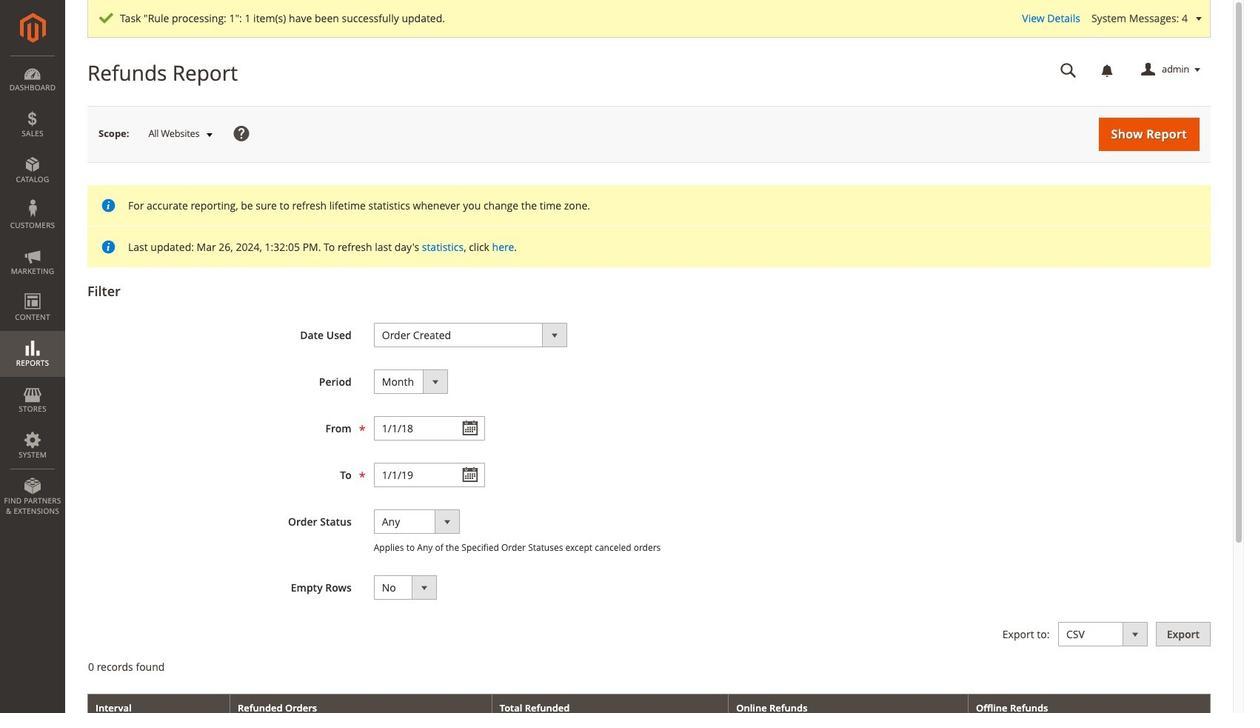 Task type: describe. For each thing, give the bounding box(es) containing it.
magento admin panel image
[[20, 13, 46, 43]]



Task type: locate. For each thing, give the bounding box(es) containing it.
None text field
[[1051, 57, 1088, 83], [374, 416, 485, 441], [1051, 57, 1088, 83], [374, 416, 485, 441]]

None text field
[[374, 463, 485, 488]]

menu bar
[[0, 56, 65, 524]]



